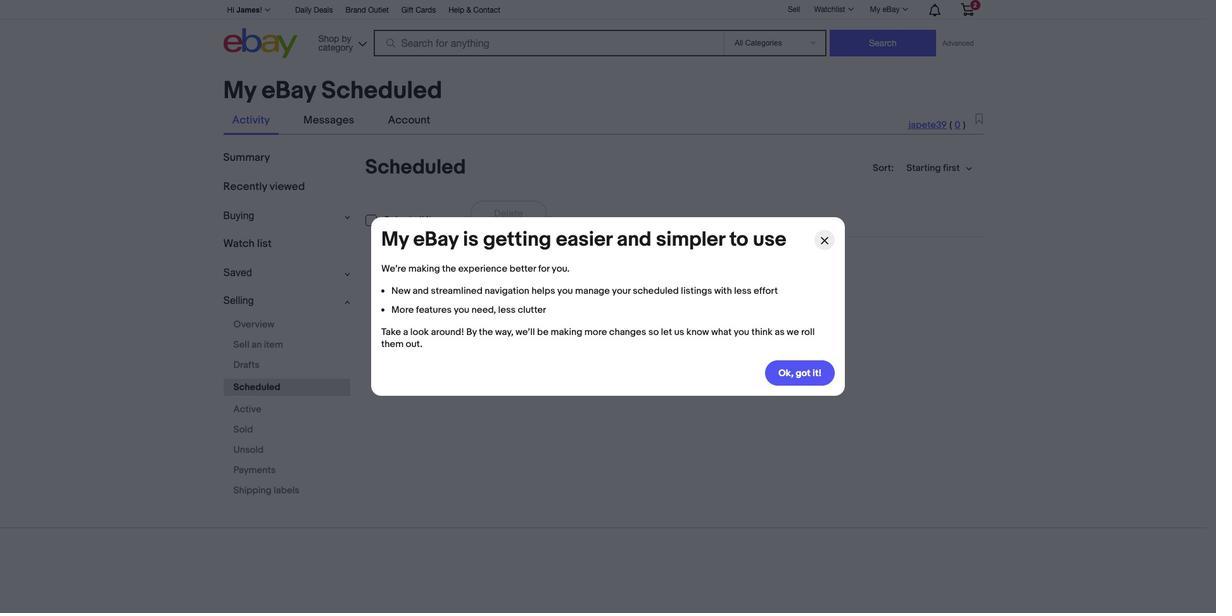 Task type: locate. For each thing, give the bounding box(es) containing it.
new and streamlined navigation helps you manage your scheduled listings with less effort
[[392, 285, 778, 297]]

0 vertical spatial my
[[870, 5, 881, 14]]

making right we're
[[409, 263, 440, 275]]

don't
[[589, 360, 620, 376]]

my up activity
[[223, 76, 256, 106]]

all
[[414, 214, 424, 226]]

shipping labels link
[[223, 484, 350, 498]]

0 horizontal spatial the
[[442, 263, 456, 275]]

look
[[410, 326, 429, 338]]

my
[[870, 5, 881, 14], [223, 76, 256, 106], [381, 227, 409, 252]]

shipping labels
[[234, 485, 300, 497]]

scheduled right your
[[633, 285, 679, 297]]

think
[[752, 326, 773, 338]]

items.
[[749, 360, 787, 376]]

1 horizontal spatial ebay
[[413, 227, 459, 252]]

contact
[[474, 6, 501, 15]]

gift
[[402, 6, 414, 15]]

0 vertical spatial sell
[[788, 5, 801, 14]]

sell inside account navigation
[[788, 5, 801, 14]]

&
[[467, 6, 471, 15]]

2 horizontal spatial you
[[734, 326, 750, 338]]

watchlist
[[815, 5, 846, 14]]

my down select at the left top
[[381, 227, 409, 252]]

none submit inside banner
[[830, 30, 937, 56]]

None submit
[[830, 30, 937, 56]]

less right with
[[734, 285, 752, 297]]

2 horizontal spatial my
[[870, 5, 881, 14]]

2 vertical spatial you
[[734, 326, 750, 338]]

1 vertical spatial the
[[479, 326, 493, 338]]

more features you need, less clutter
[[392, 304, 546, 316]]

effort
[[754, 285, 778, 297]]

way,
[[495, 326, 514, 338]]

ebay right watchlist "link"
[[883, 5, 900, 14]]

and
[[617, 227, 652, 252], [413, 285, 429, 297]]

scheduled down account link at left top
[[365, 155, 466, 180]]

banner
[[223, 0, 984, 61]]

1 horizontal spatial the
[[479, 326, 493, 338]]

you don't have any scheduled items.
[[562, 360, 787, 376]]

sell link
[[783, 5, 806, 14]]

scheduled inside my ebay is getting easier and simpler to use dialog
[[633, 285, 679, 297]]

sell left watchlist
[[788, 5, 801, 14]]

you right what
[[734, 326, 750, 338]]

ebay inside my ebay link
[[883, 5, 900, 14]]

recently viewed link
[[223, 181, 305, 193]]

1 vertical spatial sell
[[234, 339, 250, 351]]

1 vertical spatial my
[[223, 76, 256, 106]]

1 vertical spatial you
[[454, 304, 470, 316]]

ebay down items
[[413, 227, 459, 252]]

0 horizontal spatial sell
[[234, 339, 250, 351]]

drafts link
[[223, 359, 350, 372]]

sell
[[788, 5, 801, 14], [234, 339, 250, 351]]

overview
[[234, 319, 274, 331]]

scheduled link
[[223, 379, 350, 396]]

listings
[[681, 285, 712, 297]]

around!
[[431, 326, 464, 338]]

sold
[[234, 424, 253, 436]]

getting
[[483, 227, 552, 252]]

labels
[[274, 485, 300, 497]]

with
[[715, 285, 732, 297]]

them
[[381, 338, 404, 350]]

is
[[463, 227, 479, 252]]

gift cards
[[402, 6, 436, 15]]

daily deals link
[[295, 4, 333, 18]]

banner containing sell
[[223, 0, 984, 61]]

my for my ebay
[[870, 5, 881, 14]]

you right "helps"
[[558, 285, 573, 297]]

ebay inside my ebay is getting easier and simpler to use dialog
[[413, 227, 459, 252]]

and right easier
[[617, 227, 652, 252]]

0 horizontal spatial scheduled
[[633, 285, 679, 297]]

changes
[[609, 326, 647, 338]]

take
[[381, 326, 401, 338]]

my right watchlist "link"
[[870, 5, 881, 14]]

got
[[796, 367, 811, 379]]

brand outlet
[[346, 6, 389, 15]]

overview link
[[223, 318, 350, 331]]

2 vertical spatial ebay
[[413, 227, 459, 252]]

0 horizontal spatial ebay
[[262, 76, 316, 106]]

by
[[467, 326, 477, 338]]

you down streamlined
[[454, 304, 470, 316]]

2 vertical spatial my
[[381, 227, 409, 252]]

0 vertical spatial you
[[558, 285, 573, 297]]

making
[[409, 263, 440, 275], [551, 326, 583, 338]]

take a look around! by the way, we'll be making more changes so let us know what you think as we roll them out.
[[381, 326, 815, 350]]

simpler
[[656, 227, 725, 252]]

unsold link
[[223, 444, 350, 457]]

sell for sell an item
[[234, 339, 250, 351]]

recently
[[223, 181, 267, 193]]

0 vertical spatial less
[[734, 285, 752, 297]]

0 vertical spatial the
[[442, 263, 456, 275]]

ok, got it!
[[779, 367, 822, 379]]

1 horizontal spatial and
[[617, 227, 652, 252]]

1 vertical spatial less
[[498, 304, 516, 316]]

and right new on the top
[[413, 285, 429, 297]]

account link
[[379, 108, 439, 133]]

my for my ebay is getting easier and simpler to use
[[381, 227, 409, 252]]

scheduled
[[321, 76, 442, 106], [365, 155, 466, 180], [234, 382, 281, 394]]

unsold
[[234, 444, 264, 456]]

1 vertical spatial and
[[413, 285, 429, 297]]

0 horizontal spatial my
[[223, 76, 256, 106]]

1 horizontal spatial making
[[551, 326, 583, 338]]

0 vertical spatial ebay
[[883, 5, 900, 14]]

1 horizontal spatial scheduled
[[680, 360, 746, 376]]

1 vertical spatial making
[[551, 326, 583, 338]]

my ebay is getting easier and simpler to use dialog
[[0, 0, 1217, 613]]

advanced
[[943, 39, 974, 47]]

us
[[675, 326, 685, 338]]

scheduled
[[633, 285, 679, 297], [680, 360, 746, 376]]

summary
[[223, 152, 270, 164]]

sell left an
[[234, 339, 250, 351]]

less down navigation
[[498, 304, 516, 316]]

0 horizontal spatial making
[[409, 263, 440, 275]]

sell for sell
[[788, 5, 801, 14]]

making right be
[[551, 326, 583, 338]]

1 horizontal spatial you
[[558, 285, 573, 297]]

my inside dialog
[[381, 227, 409, 252]]

2 vertical spatial scheduled
[[234, 382, 281, 394]]

help & contact
[[449, 6, 501, 15]]

ebay
[[883, 5, 900, 14], [262, 76, 316, 106], [413, 227, 459, 252]]

the inside take a look around! by the way, we'll be making more changes so let us know what you think as we roll them out.
[[479, 326, 493, 338]]

be
[[537, 326, 549, 338]]

for
[[538, 263, 550, 275]]

2 horizontal spatial ebay
[[883, 5, 900, 14]]

scheduled up active
[[234, 382, 281, 394]]

1 horizontal spatial sell
[[788, 5, 801, 14]]

1 vertical spatial ebay
[[262, 76, 316, 106]]

1 vertical spatial scheduled
[[365, 155, 466, 180]]

we
[[787, 326, 799, 338]]

scheduled down what
[[680, 360, 746, 376]]

an
[[252, 339, 262, 351]]

we'll
[[516, 326, 535, 338]]

account
[[388, 114, 431, 127]]

my inside account navigation
[[870, 5, 881, 14]]

more
[[585, 326, 607, 338]]

use
[[753, 227, 787, 252]]

1 vertical spatial scheduled
[[680, 360, 746, 376]]

easier
[[556, 227, 613, 252]]

scheduled up account
[[321, 76, 442, 106]]

advanced link
[[937, 30, 981, 56]]

watch list link
[[223, 238, 272, 250]]

sell inside "link"
[[234, 339, 250, 351]]

1 horizontal spatial my
[[381, 227, 409, 252]]

the right by
[[479, 326, 493, 338]]

the up streamlined
[[442, 263, 456, 275]]

viewed
[[270, 181, 305, 193]]

0 vertical spatial scheduled
[[633, 285, 679, 297]]

ebay up activity
[[262, 76, 316, 106]]



Task type: vqa. For each thing, say whether or not it's contained in the screenshot.
Sell An Item link
yes



Task type: describe. For each thing, give the bounding box(es) containing it.
ebay for my ebay is getting easier and simpler to use
[[413, 227, 459, 252]]

you.
[[552, 263, 570, 275]]

0 vertical spatial and
[[617, 227, 652, 252]]

what
[[712, 326, 732, 338]]

new
[[392, 285, 411, 297]]

we're making the experience better for you.
[[381, 263, 570, 275]]

watch
[[223, 238, 255, 250]]

brand
[[346, 6, 366, 15]]

any
[[656, 360, 677, 376]]

you
[[562, 360, 586, 376]]

account navigation
[[223, 0, 984, 20]]

sell an item
[[234, 339, 283, 351]]

help
[[449, 6, 465, 15]]

daily
[[295, 6, 312, 15]]

0 horizontal spatial and
[[413, 285, 429, 297]]

a
[[403, 326, 408, 338]]

0 vertical spatial scheduled
[[321, 76, 442, 106]]

selling
[[223, 295, 254, 306]]

items
[[426, 214, 450, 226]]

helps
[[532, 285, 555, 297]]

so
[[649, 326, 659, 338]]

your shopping cart contains 2 items image
[[960, 3, 975, 16]]

more
[[392, 304, 414, 316]]

need,
[[472, 304, 496, 316]]

recently viewed
[[223, 181, 305, 193]]

list
[[257, 238, 272, 250]]

drafts
[[234, 359, 260, 371]]

manage
[[575, 285, 610, 297]]

0 horizontal spatial less
[[498, 304, 516, 316]]

watch list
[[223, 238, 272, 250]]

outlet
[[368, 6, 389, 15]]

sell an item link
[[223, 338, 350, 352]]

messages link
[[295, 108, 363, 133]]

0
[[955, 119, 961, 131]]

select
[[384, 214, 412, 226]]

ebay for my ebay
[[883, 5, 900, 14]]

making inside take a look around! by the way, we'll be making more changes so let us know what you think as we roll them out.
[[551, 326, 583, 338]]

we're
[[381, 263, 406, 275]]

features
[[416, 304, 452, 316]]

ok,
[[779, 367, 794, 379]]

japete39 link
[[909, 119, 947, 131]]

watchlist link
[[808, 2, 860, 17]]

delete button
[[471, 201, 547, 226]]

cards
[[416, 6, 436, 15]]

my for my ebay scheduled
[[223, 76, 256, 106]]

delete
[[494, 208, 523, 220]]

0 vertical spatial making
[[409, 263, 440, 275]]

0 horizontal spatial you
[[454, 304, 470, 316]]

daily deals
[[295, 6, 333, 15]]

make scheduled your my ebay homepage image
[[976, 113, 983, 126]]

gift cards link
[[402, 4, 436, 18]]

0 link
[[955, 119, 961, 131]]

1 horizontal spatial less
[[734, 285, 752, 297]]

deals
[[314, 6, 333, 15]]

clutter
[[518, 304, 546, 316]]

my ebay
[[870, 5, 900, 14]]

you inside take a look around! by the way, we'll be making more changes so let us know what you think as we roll them out.
[[734, 326, 750, 338]]

experience
[[458, 263, 508, 275]]

to
[[730, 227, 749, 252]]

sort:
[[873, 162, 894, 174]]

my ebay link
[[863, 2, 914, 17]]

payments
[[234, 465, 276, 477]]

navigation
[[485, 285, 530, 297]]

messages
[[304, 114, 354, 127]]

my ebay scheduled
[[223, 76, 442, 106]]

shipping
[[234, 485, 272, 497]]

as
[[775, 326, 785, 338]]

summary link
[[223, 152, 270, 164]]

know
[[687, 326, 709, 338]]

active link
[[223, 403, 350, 416]]

select all items
[[384, 214, 450, 226]]

activity
[[232, 114, 270, 127]]

ebay for my ebay scheduled
[[262, 76, 316, 106]]

brand outlet link
[[346, 4, 389, 18]]

better
[[510, 263, 536, 275]]

it!
[[813, 367, 822, 379]]



